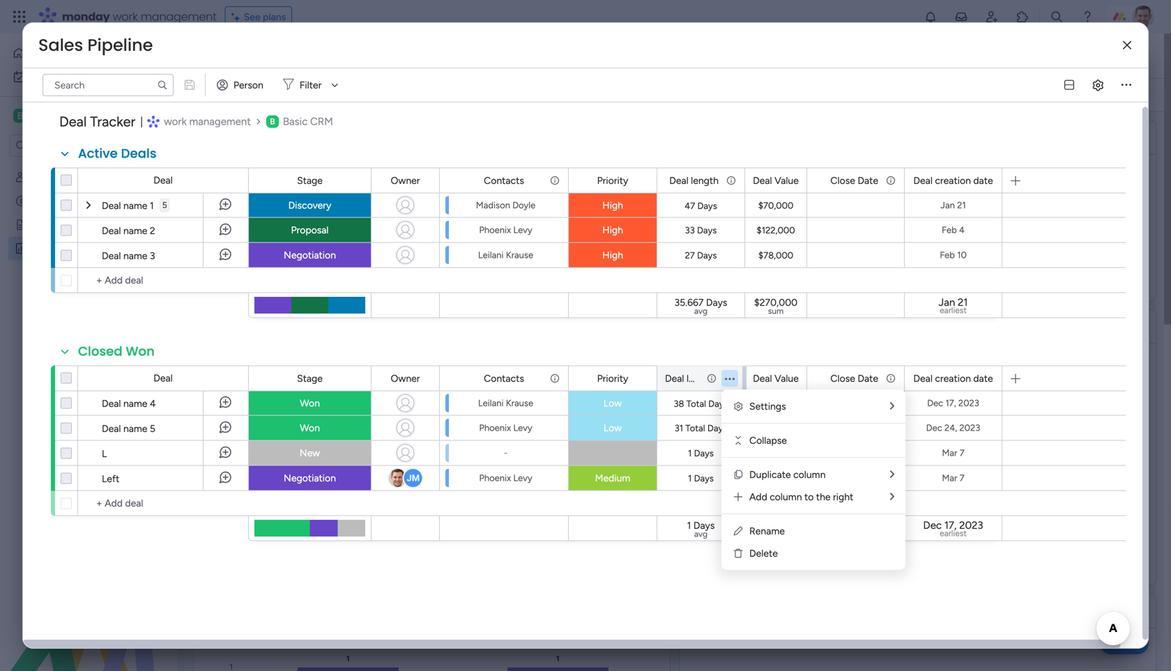 Task type: locate. For each thing, give the bounding box(es) containing it.
1 close date from the top
[[831, 175, 879, 187]]

basic crm inside workspace selection element
[[32, 109, 86, 122]]

Close Date field
[[828, 173, 882, 188], [828, 371, 882, 386]]

sum inside $270,000 sum
[[769, 306, 784, 316]]

deal creation date field up jan 21
[[911, 173, 997, 188]]

deal creation date up dec 17, 2023
[[914, 373, 994, 385]]

0 horizontal spatial dashboard
[[58, 243, 105, 255]]

feb down jan 21
[[942, 225, 958, 236]]

total right the 31 at right
[[686, 423, 706, 434]]

list box containing my contacts
[[0, 163, 178, 449]]

name for 5
[[123, 423, 148, 435]]

management up pipeline
[[141, 9, 217, 24]]

2 owner field from the top
[[387, 371, 424, 386]]

0 vertical spatial dashboard
[[274, 40, 396, 71]]

dashboard
[[274, 40, 396, 71], [58, 243, 105, 255]]

jan left the 24
[[843, 423, 857, 434]]

l
[[102, 448, 107, 460]]

Deal creation date field
[[911, 173, 997, 188], [911, 371, 997, 386]]

leilani krause down the madison doyle
[[478, 250, 534, 261]]

1 vertical spatial 7
[[960, 473, 965, 484]]

days left duplicate column image
[[695, 473, 714, 484]]

b inside workspace icon
[[270, 116, 275, 126]]

feb left 10
[[940, 250, 956, 261]]

5 button
[[160, 193, 170, 218]]

2 list arrow image from the top
[[891, 470, 895, 480]]

feb
[[942, 225, 958, 236], [940, 250, 956, 261]]

deals down board
[[363, 128, 398, 146]]

work right |
[[164, 115, 187, 128]]

Filter dashboard by text search field
[[43, 74, 174, 96], [416, 84, 543, 106]]

crm up search in workspace field
[[62, 109, 86, 122]]

my inside list box
[[33, 172, 46, 183]]

name
[[123, 200, 148, 212], [123, 225, 148, 237], [123, 250, 148, 262], [123, 398, 148, 410], [123, 423, 148, 435]]

1 creation from the top
[[936, 175, 972, 187]]

monday marketplace image
[[1016, 10, 1030, 24]]

1 avg from the top
[[695, 306, 708, 316]]

1 horizontal spatial crm
[[310, 115, 333, 128]]

Deal length field
[[666, 173, 723, 188], [662, 371, 715, 386]]

rename image
[[733, 526, 744, 537]]

deal value
[[753, 175, 799, 187], [753, 373, 799, 385]]

leilani for high
[[478, 250, 504, 261]]

1 vertical spatial negotiation
[[284, 473, 336, 484]]

krause down the doyle
[[506, 250, 534, 261]]

add
[[227, 89, 245, 101], [750, 491, 768, 503]]

tracker left |
[[90, 113, 136, 130]]

earliest inside dec 17, 2023 earliest
[[940, 529, 967, 539]]

krause up -
[[506, 398, 534, 409]]

1 vertical spatial deal tracker
[[33, 195, 86, 207]]

1 levy from the top
[[514, 225, 533, 236]]

27
[[685, 250, 695, 261]]

tracker up getting started
[[54, 195, 86, 207]]

1 vertical spatial close date field
[[828, 371, 882, 386]]

2 negotiation from the top
[[284, 473, 336, 484]]

1 krause from the top
[[506, 250, 534, 261]]

0 horizontal spatial column information image
[[550, 373, 561, 384]]

1 vertical spatial column information image
[[550, 373, 561, 384]]

sales inside banner
[[210, 40, 268, 71]]

1 deal value field from the top
[[750, 173, 803, 188]]

2 leilani krause from the top
[[478, 398, 534, 409]]

1 mar from the top
[[943, 448, 958, 459]]

1 vertical spatial priority field
[[594, 371, 632, 386]]

length up 38 total days
[[687, 373, 715, 385]]

arrow down image
[[327, 77, 343, 93]]

2 vertical spatial high
[[603, 249, 624, 261]]

1 left rename image
[[688, 520, 692, 532]]

jan 21
[[941, 200, 967, 211]]

1 vertical spatial creation
[[936, 373, 972, 385]]

sales up person popup button
[[210, 40, 268, 71]]

0 vertical spatial tracker
[[90, 113, 136, 130]]

3 phoenix from the top
[[479, 473, 511, 484]]

dashboard down started
[[58, 243, 105, 255]]

add widget button
[[202, 84, 283, 106]]

negotiation down proposal
[[284, 249, 336, 261]]

add for add widget
[[227, 89, 245, 101]]

my inside option
[[32, 71, 45, 83]]

feb for feb 10
[[940, 250, 956, 261]]

4
[[960, 225, 965, 236], [150, 398, 156, 410]]

lottie animation image
[[0, 531, 178, 672]]

1 vertical spatial contacts field
[[481, 371, 528, 386]]

0 vertical spatial phoenix levy
[[479, 225, 533, 236]]

1 vertical spatial leilani krause
[[478, 398, 534, 409]]

close date for second close date field from the top
[[831, 373, 879, 385]]

deal value field for active deals
[[750, 173, 803, 188]]

0 horizontal spatial b
[[17, 110, 23, 122]]

work up pipeline
[[113, 9, 138, 24]]

priority for 2nd priority field from the bottom of the page
[[598, 175, 629, 187]]

person button
[[211, 74, 272, 96]]

1 leilani from the top
[[478, 250, 504, 261]]

days up actual
[[707, 297, 728, 309]]

days left rename image
[[694, 520, 715, 532]]

1 deal creation date field from the top
[[911, 173, 997, 188]]

add column to the right
[[750, 491, 854, 503]]

total right 38
[[687, 399, 707, 410]]

deals inside field
[[121, 145, 157, 163]]

2 contacts field from the top
[[481, 371, 528, 386]]

date
[[858, 175, 879, 187], [858, 373, 879, 385]]

feb 4
[[942, 225, 965, 236]]

work for my
[[48, 71, 69, 83]]

work down home on the top of page
[[48, 71, 69, 83]]

4 name from the top
[[123, 398, 148, 410]]

b inside workspace image
[[17, 110, 23, 122]]

negotiation down new
[[284, 473, 336, 484]]

crm inside workspace selection element
[[62, 109, 86, 122]]

delete image
[[733, 548, 744, 559]]

$89,000
[[333, 179, 531, 240], [759, 423, 794, 434]]

basic inside workspace selection element
[[32, 109, 59, 122]]

1 deal creation date from the top
[[914, 175, 994, 187]]

leilani krause for high
[[478, 250, 534, 261]]

5
[[162, 200, 167, 210], [150, 423, 156, 435]]

sum up revenue
[[769, 306, 784, 316]]

deal length field up 38
[[662, 371, 715, 386]]

deals
[[363, 128, 398, 146], [121, 145, 157, 163]]

Actual Revenue by Month (Deals won) field
[[700, 318, 952, 336]]

4 up deal name 5 in the bottom left of the page
[[150, 398, 156, 410]]

1 vertical spatial 5
[[150, 423, 156, 435]]

phoenix down -
[[479, 473, 511, 484]]

1 days left duplicate column image
[[689, 473, 714, 484]]

more dots image
[[1122, 80, 1132, 90], [1130, 322, 1140, 332], [1130, 607, 1140, 617]]

1 vertical spatial sales dashboard
[[33, 243, 105, 255]]

0 vertical spatial deal value field
[[750, 173, 803, 188]]

None search field
[[43, 74, 174, 96]]

total
[[687, 399, 707, 410], [686, 423, 706, 434]]

avg inside 1 days avg
[[695, 529, 708, 540]]

home option
[[8, 42, 170, 64]]

2 deal value from the top
[[753, 373, 799, 385]]

tracker
[[90, 113, 136, 130], [54, 195, 86, 207]]

0 vertical spatial date
[[858, 175, 879, 187]]

name up deal name 5 in the bottom left of the page
[[123, 398, 148, 410]]

3 levy from the top
[[514, 473, 533, 484]]

crm up of
[[310, 115, 333, 128]]

0 vertical spatial contacts field
[[481, 173, 528, 188]]

avg left rename image
[[695, 529, 708, 540]]

1 left duplicate column image
[[689, 473, 692, 484]]

2 avg from the top
[[695, 529, 708, 540]]

phoenix levy down the madison doyle
[[479, 225, 533, 236]]

creation up dec 17, 2023
[[936, 373, 972, 385]]

earliest
[[940, 306, 967, 316], [940, 529, 967, 539]]

sum
[[769, 306, 784, 316], [769, 529, 784, 540]]

1 21 from the top
[[958, 200, 967, 211]]

1 vertical spatial dec
[[927, 423, 943, 434]]

work inside option
[[48, 71, 69, 83]]

0 vertical spatial close date
[[831, 175, 879, 187]]

name for 4
[[123, 398, 148, 410]]

sum up delete
[[769, 529, 784, 540]]

0 vertical spatial deal tracker
[[59, 113, 136, 130]]

contacts inside list box
[[49, 172, 89, 183]]

1 vertical spatial work
[[48, 71, 69, 83]]

0 vertical spatial work
[[113, 9, 138, 24]]

17, inside dec 17, 2023 earliest
[[945, 520, 957, 532]]

phoenix for left
[[479, 473, 511, 484]]

0 vertical spatial levy
[[514, 225, 533, 236]]

sales up my work
[[38, 33, 83, 57]]

days
[[698, 201, 718, 212], [698, 225, 717, 236], [698, 250, 717, 261], [707, 297, 728, 309], [709, 399, 729, 410], [708, 423, 728, 434], [695, 448, 714, 459], [695, 473, 714, 484], [694, 520, 715, 532]]

1 horizontal spatial 5
[[162, 200, 167, 210]]

$208,100 sum
[[755, 520, 797, 540]]

1 left arrow down image
[[314, 89, 319, 101]]

1 vertical spatial deal value
[[753, 373, 799, 385]]

2 vertical spatial phoenix levy
[[479, 473, 533, 484]]

0 vertical spatial total
[[687, 399, 707, 410]]

work management
[[164, 115, 251, 128]]

21 for jan 21
[[958, 200, 967, 211]]

1 vertical spatial krause
[[506, 398, 534, 409]]

jan inside jan 21 earliest
[[939, 296, 956, 309]]

jan up feb 4 at the top right of page
[[941, 200, 956, 211]]

sales dashboard
[[210, 40, 396, 71], [33, 243, 105, 255]]

1 vertical spatial total
[[686, 423, 706, 434]]

name left the 3
[[123, 250, 148, 262]]

1 vertical spatial stage field
[[294, 371, 326, 386]]

owner
[[391, 175, 420, 187], [391, 373, 420, 385]]

0 horizontal spatial 4
[[150, 398, 156, 410]]

1 phoenix from the top
[[479, 225, 511, 236]]

3 phoenix levy from the top
[[479, 473, 533, 484]]

column
[[794, 469, 826, 481], [770, 491, 803, 503]]

sum for $208,100
[[769, 529, 784, 540]]

1 7 from the top
[[960, 448, 965, 459]]

sales dashboard banner
[[185, 33, 1165, 112]]

name for 3
[[123, 250, 148, 262]]

phoenix levy up -
[[479, 423, 533, 434]]

17, for dec 17, 2023 earliest
[[945, 520, 957, 532]]

1 vertical spatial list arrow image
[[891, 470, 895, 480]]

phoenix up -
[[479, 423, 511, 434]]

0 vertical spatial high
[[603, 200, 624, 211]]

0 vertical spatial priority
[[598, 175, 629, 187]]

phoenix for deal name 2
[[479, 225, 511, 236]]

1 leilani krause from the top
[[478, 250, 534, 261]]

doyle
[[513, 200, 536, 211]]

2 deal value field from the top
[[750, 371, 803, 386]]

1 vertical spatial 21
[[958, 296, 969, 309]]

1 horizontal spatial sales dashboard
[[210, 40, 396, 71]]

deal creation date for 1st deal creation date field from the top of the page
[[914, 175, 994, 187]]

2 vertical spatial value
[[775, 373, 799, 385]]

1 vertical spatial phoenix levy
[[479, 423, 533, 434]]

0 vertical spatial jan
[[941, 200, 956, 211]]

0 vertical spatial 21
[[958, 200, 967, 211]]

dec 17, 2023
[[928, 398, 980, 409]]

1 list arrow image from the top
[[891, 401, 895, 412]]

deal creation date up jan 21
[[914, 175, 994, 187]]

Stage field
[[294, 173, 326, 188], [294, 371, 326, 386]]

value for active deals
[[775, 175, 799, 187]]

close date for 2nd close date field from the bottom
[[831, 175, 879, 187]]

deal tracker up active
[[59, 113, 136, 130]]

value up $70,000
[[775, 175, 799, 187]]

avg inside 35.667 days avg
[[695, 306, 708, 316]]

deal tracker down 'my contacts'
[[33, 195, 86, 207]]

option
[[0, 165, 178, 168]]

47 days
[[685, 201, 718, 212]]

2 close date from the top
[[831, 373, 879, 385]]

1 name from the top
[[123, 200, 148, 212]]

1 vertical spatial low
[[604, 422, 622, 434]]

sales dashboard inside banner
[[210, 40, 396, 71]]

sales right public dashboard image
[[33, 243, 56, 255]]

1 vertical spatial my
[[33, 172, 46, 183]]

priority
[[598, 175, 629, 187], [598, 373, 629, 385]]

1 vertical spatial column
[[770, 491, 803, 503]]

add inside popup button
[[227, 89, 245, 101]]

average
[[218, 128, 271, 146]]

+ Add deal text field
[[85, 272, 242, 289], [85, 496, 242, 512]]

help image
[[1081, 10, 1095, 24]]

Contacts field
[[481, 173, 528, 188], [481, 371, 528, 386]]

0 vertical spatial stage field
[[294, 173, 326, 188]]

value up $119,000
[[775, 373, 799, 385]]

low left 38
[[604, 398, 622, 409]]

deal value field up $119,000
[[750, 371, 803, 386]]

2 phoenix levy from the top
[[479, 423, 533, 434]]

0 vertical spatial list arrow image
[[891, 401, 895, 412]]

arrow down image
[[696, 86, 713, 103]]

phoenix
[[479, 225, 511, 236], [479, 423, 511, 434], [479, 473, 511, 484]]

0 horizontal spatial tracker
[[54, 195, 86, 207]]

column information image for active deals
[[886, 175, 897, 186]]

1 vertical spatial 17,
[[945, 520, 957, 532]]

1 vertical spatial value
[[775, 175, 799, 187]]

47
[[685, 201, 696, 212]]

2 horizontal spatial work
[[164, 115, 187, 128]]

2 earliest from the top
[[940, 529, 967, 539]]

21 for jan 21 earliest
[[958, 296, 969, 309]]

filter dashboard by text search field inside sales dashboard banner
[[416, 84, 543, 106]]

dec 17, 2023 earliest
[[924, 520, 984, 539]]

mar
[[943, 448, 958, 459], [943, 473, 958, 484]]

1 negotiation from the top
[[284, 249, 336, 261]]

1 vertical spatial date
[[974, 373, 994, 385]]

2 deal creation date from the top
[[914, 373, 994, 385]]

deal tracker inside list box
[[33, 195, 86, 207]]

Deal Value field
[[750, 173, 803, 188], [750, 371, 803, 386]]

3 name from the top
[[123, 250, 148, 262]]

Priority field
[[594, 173, 632, 188], [594, 371, 632, 386]]

5 right deal name 1
[[162, 200, 167, 210]]

0 vertical spatial stage
[[297, 175, 323, 187]]

name down deal name 4
[[123, 423, 148, 435]]

jan up won)
[[939, 296, 956, 309]]

creation up jan 21
[[936, 175, 972, 187]]

1 vertical spatial close date
[[831, 373, 879, 385]]

1 priority field from the top
[[594, 173, 632, 188]]

leilani
[[478, 250, 504, 261], [478, 398, 504, 409]]

basic crm
[[32, 109, 86, 122], [283, 115, 333, 128]]

select product image
[[13, 10, 27, 24]]

avg for 1
[[695, 529, 708, 540]]

1 vertical spatial high
[[603, 224, 624, 236]]

sum inside $208,100 sum
[[769, 529, 784, 540]]

0 horizontal spatial basic
[[32, 109, 59, 122]]

5 name from the top
[[123, 423, 148, 435]]

1 + add deal text field from the top
[[85, 272, 242, 289]]

2 krause from the top
[[506, 398, 534, 409]]

deal value up $119,000
[[753, 373, 799, 385]]

name left 2
[[123, 225, 148, 237]]

0 vertical spatial owner field
[[387, 173, 424, 188]]

right
[[834, 491, 854, 503]]

1 vertical spatial owner
[[391, 373, 420, 385]]

2 + add deal text field from the top
[[85, 496, 242, 512]]

sales for $208,000
[[210, 40, 268, 71]]

name for 2
[[123, 225, 148, 237]]

creation for first deal creation date field from the bottom
[[936, 373, 972, 385]]

settings image
[[1131, 88, 1145, 102]]

low up the medium
[[604, 422, 622, 434]]

0 vertical spatial 5
[[162, 200, 167, 210]]

0 vertical spatial more dots image
[[1122, 80, 1132, 90]]

list box
[[0, 163, 178, 449]]

basic crm up search in workspace field
[[32, 109, 86, 122]]

1 deal value from the top
[[753, 175, 799, 187]]

1 owner from the top
[[391, 175, 420, 187]]

list arrow image
[[891, 401, 895, 412], [891, 470, 895, 480]]

0 vertical spatial date
[[974, 175, 994, 187]]

person
[[234, 79, 264, 91]]

list arrow image left dec 17, 2023
[[891, 401, 895, 412]]

2 sum from the top
[[769, 529, 784, 540]]

1 days down 31 total days
[[689, 448, 714, 459]]

2 vertical spatial work
[[164, 115, 187, 128]]

1 date from the top
[[858, 175, 879, 187]]

creation
[[936, 175, 972, 187], [936, 373, 972, 385]]

31 total days
[[675, 423, 728, 434]]

0 horizontal spatial deals
[[121, 145, 157, 163]]

1 down 31 total days
[[689, 448, 692, 459]]

days down 31 total days
[[695, 448, 714, 459]]

2 name from the top
[[123, 225, 148, 237]]

crm for workspace image
[[62, 109, 86, 122]]

avg
[[695, 306, 708, 316], [695, 529, 708, 540]]

dashboard up arrow down image
[[274, 40, 396, 71]]

Sales Pipeline field
[[35, 33, 156, 57]]

1 earliest from the top
[[940, 306, 967, 316]]

0 vertical spatial column information image
[[886, 175, 897, 186]]

0 vertical spatial + add deal text field
[[85, 272, 242, 289]]

column up 'to'
[[794, 469, 826, 481]]

2 creation from the top
[[936, 373, 972, 385]]

0 vertical spatial add
[[227, 89, 245, 101]]

search everything image
[[1051, 10, 1064, 24]]

None search field
[[416, 84, 543, 106]]

0 vertical spatial close date field
[[828, 173, 882, 188]]

0 vertical spatial $89,000
[[333, 179, 531, 240]]

dec
[[928, 398, 944, 409], [927, 423, 943, 434], [924, 520, 942, 532]]

column down $100
[[770, 491, 803, 503]]

$270,000 sum
[[755, 297, 798, 316]]

column information image
[[886, 175, 897, 186], [550, 373, 561, 384]]

0 vertical spatial owner
[[391, 175, 420, 187]]

getting started
[[33, 219, 101, 231]]

my
[[32, 71, 45, 83], [33, 172, 46, 183]]

low
[[604, 398, 622, 409], [604, 422, 622, 434]]

4 up 10
[[960, 225, 965, 236]]

management up average
[[189, 115, 251, 128]]

list arrow image up list arrow image
[[891, 470, 895, 480]]

sales
[[38, 33, 83, 57], [210, 40, 268, 71], [33, 243, 56, 255]]

1 priority from the top
[[598, 175, 629, 187]]

1 stage from the top
[[297, 175, 323, 187]]

2 phoenix from the top
[[479, 423, 511, 434]]

0 horizontal spatial add
[[227, 89, 245, 101]]

1 horizontal spatial work
[[113, 9, 138, 24]]

2 mar from the top
[[943, 473, 958, 484]]

2 leilani from the top
[[478, 398, 504, 409]]

sales for |
[[38, 33, 83, 57]]

deal length up 38
[[665, 373, 715, 385]]

deal value field up $70,000
[[750, 173, 803, 188]]

see
[[244, 11, 261, 23]]

value down workspace icon
[[275, 128, 312, 146]]

jan
[[941, 200, 956, 211], [939, 296, 956, 309], [843, 423, 857, 434]]

terry turtle image
[[1133, 6, 1155, 28]]

5 inside button
[[162, 200, 167, 210]]

1 sum from the top
[[769, 306, 784, 316]]

actual
[[704, 318, 745, 336]]

phoenix down the "madison"
[[479, 225, 511, 236]]

deal value up $70,000
[[753, 175, 799, 187]]

add right add column to the right image
[[750, 491, 768, 503]]

leilani krause up -
[[478, 398, 534, 409]]

deal length field up 47
[[666, 173, 723, 188]]

1 vertical spatial + add deal text field
[[85, 496, 242, 512]]

2 close from the top
[[831, 373, 856, 385]]

21 down 10
[[958, 296, 969, 309]]

add left widget
[[227, 89, 245, 101]]

avg up actual
[[695, 306, 708, 316]]

21 up feb 4 at the top right of page
[[958, 200, 967, 211]]

total for won
[[686, 423, 706, 434]]

deal creation date field up dec 17, 2023
[[911, 371, 997, 386]]

1 phoenix levy from the top
[[479, 225, 533, 236]]

deal length up 47
[[670, 175, 719, 187]]

column for add
[[770, 491, 803, 503]]

basic right workspace image
[[32, 109, 59, 122]]

0 horizontal spatial crm
[[62, 109, 86, 122]]

days right 47
[[698, 201, 718, 212]]

leilani krause
[[478, 250, 534, 261], [478, 398, 534, 409]]

2023 for won
[[960, 423, 981, 434]]

1 contacts field from the top
[[481, 173, 528, 188]]

2 date from the top
[[858, 373, 879, 385]]

2 vertical spatial levy
[[514, 473, 533, 484]]

name up deal name 2
[[123, 200, 148, 212]]

2 high from the top
[[603, 224, 624, 236]]

my down home on the top of page
[[32, 71, 45, 83]]

jan for jan 21
[[941, 200, 956, 211]]

2 date from the top
[[974, 373, 994, 385]]

2023 for low
[[959, 398, 980, 409]]

delete
[[750, 548, 778, 560]]

3 high from the top
[[603, 249, 624, 261]]

1 vertical spatial dashboard
[[58, 243, 105, 255]]

1 vertical spatial 1 days
[[689, 473, 714, 484]]

phoenix levy down -
[[479, 473, 533, 484]]

35.667
[[675, 297, 704, 309]]

filter button
[[277, 74, 343, 96]]

column information image
[[550, 175, 561, 186], [726, 175, 737, 186], [707, 373, 718, 384], [886, 373, 897, 384]]

Search in workspace field
[[29, 138, 116, 154]]

value
[[275, 128, 312, 146], [775, 175, 799, 187], [775, 373, 799, 385]]

1 vertical spatial 2023
[[960, 423, 981, 434]]

basic for workspace image
[[32, 109, 59, 122]]

1 vertical spatial close
[[831, 373, 856, 385]]

1 vertical spatial date
[[858, 373, 879, 385]]

2 priority from the top
[[598, 373, 629, 385]]

0 vertical spatial deal creation date field
[[911, 173, 997, 188]]

$208,000
[[803, 179, 1034, 240]]

sales dashboard down getting started
[[33, 243, 105, 255]]

21 inside jan 21 earliest
[[958, 296, 969, 309]]

see plans
[[244, 11, 286, 23]]

Owner field
[[387, 173, 424, 188], [387, 371, 424, 386]]

2 21 from the top
[[958, 296, 969, 309]]

1 vertical spatial deal creation date
[[914, 373, 994, 385]]

5 down deal name 4
[[150, 423, 156, 435]]

crm for workspace icon
[[310, 115, 333, 128]]

my down search in workspace field
[[33, 172, 46, 183]]

won
[[331, 128, 359, 146], [126, 343, 155, 361], [300, 398, 320, 409], [300, 422, 320, 434]]

days inside 1 days avg
[[694, 520, 715, 532]]

crm
[[62, 109, 86, 122], [310, 115, 333, 128]]

board
[[370, 89, 396, 101]]

0 vertical spatial deal creation date
[[914, 175, 994, 187]]

mar 7
[[943, 448, 965, 459], [943, 473, 965, 484]]

2023 inside dec 17, 2023 earliest
[[960, 520, 984, 532]]

earliest inside jan 21 earliest
[[940, 306, 967, 316]]

2 priority field from the top
[[594, 371, 632, 386]]

1 vertical spatial feb
[[940, 250, 956, 261]]

2 vertical spatial 2023
[[960, 520, 984, 532]]

1 vertical spatial levy
[[514, 423, 533, 434]]

1 horizontal spatial add
[[750, 491, 768, 503]]

dashboard inside sales dashboard banner
[[274, 40, 396, 71]]

monday
[[62, 9, 110, 24]]

deals down |
[[121, 145, 157, 163]]

2
[[150, 225, 155, 237]]

$270,000
[[755, 297, 798, 309]]

basic up average value of won deals
[[283, 115, 308, 128]]

+ add deal text field down left
[[85, 496, 242, 512]]

sales dashboard inside list box
[[33, 243, 105, 255]]

deal creation date for first deal creation date field from the bottom
[[914, 373, 994, 385]]

|
[[140, 115, 143, 128]]



Task type: vqa. For each thing, say whether or not it's contained in the screenshot.
Help
yes



Task type: describe. For each thing, give the bounding box(es) containing it.
krause for high
[[506, 250, 534, 261]]

10
[[958, 250, 967, 261]]

b for workspace image
[[17, 110, 23, 122]]

1 high from the top
[[603, 200, 624, 211]]

madison
[[476, 200, 511, 211]]

notifications image
[[924, 10, 938, 24]]

31
[[675, 423, 684, 434]]

rename
[[750, 526, 785, 537]]

2 mar 7 from the top
[[943, 473, 965, 484]]

0 vertical spatial length
[[691, 175, 719, 187]]

3
[[150, 250, 155, 262]]

1 inside popup button
[[314, 89, 319, 101]]

list arrow image for collapse
[[891, 401, 895, 412]]

closed won
[[78, 343, 155, 361]]

duplicate column
[[750, 469, 826, 481]]

$70,000
[[759, 200, 794, 211]]

won inside field
[[126, 343, 155, 361]]

24
[[859, 423, 870, 434]]

creation for 1st deal creation date field from the top of the page
[[936, 175, 972, 187]]

collapse image
[[733, 435, 744, 446]]

jan 21 earliest
[[939, 296, 969, 316]]

leilani for low
[[478, 398, 504, 409]]

basic for workspace icon
[[283, 115, 308, 128]]

days inside 35.667 days avg
[[707, 297, 728, 309]]

column information image for closed won
[[550, 373, 561, 384]]

v2 split view image
[[1065, 80, 1075, 90]]

to
[[805, 491, 814, 503]]

leilani krause for low
[[478, 398, 534, 409]]

jan for jan 21 earliest
[[939, 296, 956, 309]]

my work
[[32, 71, 69, 83]]

basic crm for workspace icon
[[283, 115, 333, 128]]

public board image
[[15, 218, 28, 232]]

$78,000
[[759, 250, 794, 261]]

days right the 33
[[698, 225, 717, 236]]

1 vertical spatial length
[[687, 373, 715, 385]]

feb 10
[[940, 250, 967, 261]]

1 close from the top
[[831, 175, 856, 187]]

invite members image
[[986, 10, 1000, 24]]

jan 24
[[843, 423, 870, 434]]

b for workspace icon
[[270, 116, 275, 126]]

duplicate
[[750, 469, 791, 481]]

2 close date field from the top
[[828, 371, 882, 386]]

update feed image
[[955, 10, 969, 24]]

basic crm for workspace image
[[32, 109, 86, 122]]

2 low from the top
[[604, 422, 622, 434]]

my for my contacts
[[33, 172, 46, 183]]

0 vertical spatial deal length
[[670, 175, 719, 187]]

date for second close date field from the top
[[858, 373, 879, 385]]

my contacts
[[33, 172, 89, 183]]

tracker inside list box
[[54, 195, 86, 207]]

dec 24, 2023
[[927, 423, 981, 434]]

1 horizontal spatial $89,000
[[759, 423, 794, 434]]

more dots image
[[1130, 132, 1140, 142]]

2 owner from the top
[[391, 373, 420, 385]]

total for low
[[687, 399, 707, 410]]

average value of won deals
[[218, 128, 398, 146]]

madison doyle
[[476, 200, 536, 211]]

name for 1
[[123, 200, 148, 212]]

avg for 35.667
[[695, 306, 708, 316]]

deal value for won
[[753, 373, 799, 385]]

1 close date field from the top
[[828, 173, 882, 188]]

settings image
[[733, 401, 744, 412]]

priority for 2nd priority field
[[598, 373, 629, 385]]

dec for low
[[928, 398, 944, 409]]

list arrow image
[[891, 492, 895, 502]]

levy for deal name 2
[[514, 225, 533, 236]]

public dashboard image
[[15, 242, 28, 255]]

revenue
[[749, 318, 804, 336]]

1 vertical spatial 4
[[150, 398, 156, 410]]

1 days avg
[[688, 520, 715, 540]]

0 vertical spatial deal length field
[[666, 173, 723, 188]]

1 connected board button
[[289, 84, 402, 106]]

0 vertical spatial 4
[[960, 225, 965, 236]]

0 horizontal spatial 5
[[150, 423, 156, 435]]

24,
[[945, 423, 958, 434]]

monday work management
[[62, 9, 217, 24]]

dapulse x slim image
[[1124, 40, 1132, 50]]

date for 2nd close date field from the bottom
[[858, 175, 879, 187]]

1 owner field from the top
[[387, 173, 424, 188]]

search image
[[157, 80, 168, 91]]

lottie animation element
[[0, 531, 178, 672]]

dec for won
[[927, 423, 943, 434]]

1 mar 7 from the top
[[943, 448, 965, 459]]

column for duplicate
[[794, 469, 826, 481]]

$122,000
[[757, 225, 796, 236]]

feb for feb 4
[[942, 225, 958, 236]]

levy for left
[[514, 473, 533, 484]]

phoenix levy for left
[[479, 473, 533, 484]]

help
[[1113, 636, 1138, 650]]

new
[[300, 447, 320, 459]]

deal name 3
[[102, 250, 155, 262]]

-
[[504, 448, 508, 459]]

38
[[674, 399, 685, 410]]

35.667 days avg
[[675, 297, 728, 316]]

discovery
[[289, 200, 332, 211]]

started
[[69, 219, 101, 231]]

$100
[[766, 473, 787, 484]]

active
[[78, 145, 118, 163]]

by
[[807, 318, 823, 336]]

month
[[826, 318, 867, 336]]

medium
[[595, 473, 631, 484]]

sales inside list box
[[33, 243, 56, 255]]

0 vertical spatial value
[[275, 128, 312, 146]]

27 days
[[685, 250, 717, 261]]

sum for $270,000
[[769, 306, 784, 316]]

Closed Won field
[[75, 343, 158, 361]]

add for add column to the right
[[750, 491, 768, 503]]

value for closed won
[[775, 373, 799, 385]]

workspace selection element
[[13, 107, 88, 124]]

0 horizontal spatial filter dashboard by text search field
[[43, 74, 174, 96]]

deal name 5
[[102, 423, 156, 435]]

workspace image
[[13, 108, 27, 123]]

add column to the right image
[[733, 492, 744, 503]]

2 levy from the top
[[514, 423, 533, 434]]

$208,100
[[755, 520, 797, 532]]

deal name 4
[[102, 398, 156, 410]]

list arrow image for add column to the right
[[891, 470, 895, 480]]

closed
[[78, 343, 123, 361]]

none search field inside sales dashboard banner
[[416, 84, 543, 106]]

dec inside dec 17, 2023 earliest
[[924, 520, 942, 532]]

1 vertical spatial deal length field
[[662, 371, 715, 386]]

deal name 1
[[102, 200, 154, 212]]

the
[[817, 491, 831, 503]]

2 stage field from the top
[[294, 371, 326, 386]]

actual revenue by month (deals won)
[[704, 318, 948, 336]]

17, for dec 17, 2023
[[946, 398, 957, 409]]

1 connected board
[[314, 89, 396, 101]]

2 vertical spatial more dots image
[[1130, 607, 1140, 617]]

pipeline
[[87, 33, 153, 57]]

2 1 days from the top
[[689, 473, 714, 484]]

work for monday
[[113, 9, 138, 24]]

1 left 5 button
[[150, 200, 154, 212]]

0 vertical spatial management
[[141, 9, 217, 24]]

getting
[[33, 219, 66, 231]]

days right "27" at the top right of page
[[698, 250, 717, 261]]

proposal
[[291, 224, 329, 236]]

duplicate column image
[[733, 469, 744, 481]]

workspace image
[[266, 115, 279, 128]]

contacts for 2nd 'contacts' field
[[484, 373, 525, 385]]

1 date from the top
[[974, 175, 994, 187]]

days down 38 total days
[[708, 423, 728, 434]]

widget
[[247, 89, 277, 101]]

dashboard inside list box
[[58, 243, 105, 255]]

33 days
[[685, 225, 717, 236]]

1 inside 1 days avg
[[688, 520, 692, 532]]

1 vertical spatial deal length
[[665, 373, 715, 385]]

33
[[685, 225, 695, 236]]

contacts for first 'contacts' field from the top of the page
[[484, 175, 525, 187]]

deal value field for closed won
[[750, 371, 803, 386]]

2 deal creation date field from the top
[[911, 371, 997, 386]]

38 total days
[[674, 399, 729, 410]]

$119,000
[[758, 398, 795, 409]]

2 7 from the top
[[960, 473, 965, 484]]

my for my work
[[32, 71, 45, 83]]

1 vertical spatial management
[[189, 115, 251, 128]]

2 stage from the top
[[297, 373, 323, 385]]

my work option
[[8, 66, 170, 88]]

add widget
[[227, 89, 277, 101]]

deal value for deals
[[753, 175, 799, 187]]

settings
[[750, 401, 787, 413]]

phoenix levy for deal name 2
[[479, 225, 533, 236]]

Active Deals field
[[75, 145, 160, 163]]

help button
[[1101, 632, 1150, 655]]

filter
[[300, 79, 322, 91]]

Sales Dashboard field
[[206, 40, 400, 71]]

1 low from the top
[[604, 398, 622, 409]]

see plans button
[[225, 6, 292, 27]]

won)
[[915, 318, 948, 336]]

krause for low
[[506, 398, 534, 409]]

my work link
[[8, 66, 170, 88]]

1 horizontal spatial deals
[[363, 128, 398, 146]]

plans
[[263, 11, 286, 23]]

0 horizontal spatial $89,000
[[333, 179, 531, 240]]

deal name 2
[[102, 225, 155, 237]]

1 vertical spatial more dots image
[[1130, 322, 1140, 332]]

home
[[31, 47, 57, 59]]

jan for jan 24
[[843, 423, 857, 434]]

active deals
[[78, 145, 157, 163]]

connected
[[321, 89, 368, 101]]

days left settings icon
[[709, 399, 729, 410]]

home link
[[8, 42, 170, 64]]

1 stage field from the top
[[294, 173, 326, 188]]

1 1 days from the top
[[689, 448, 714, 459]]

of
[[315, 128, 327, 146]]



